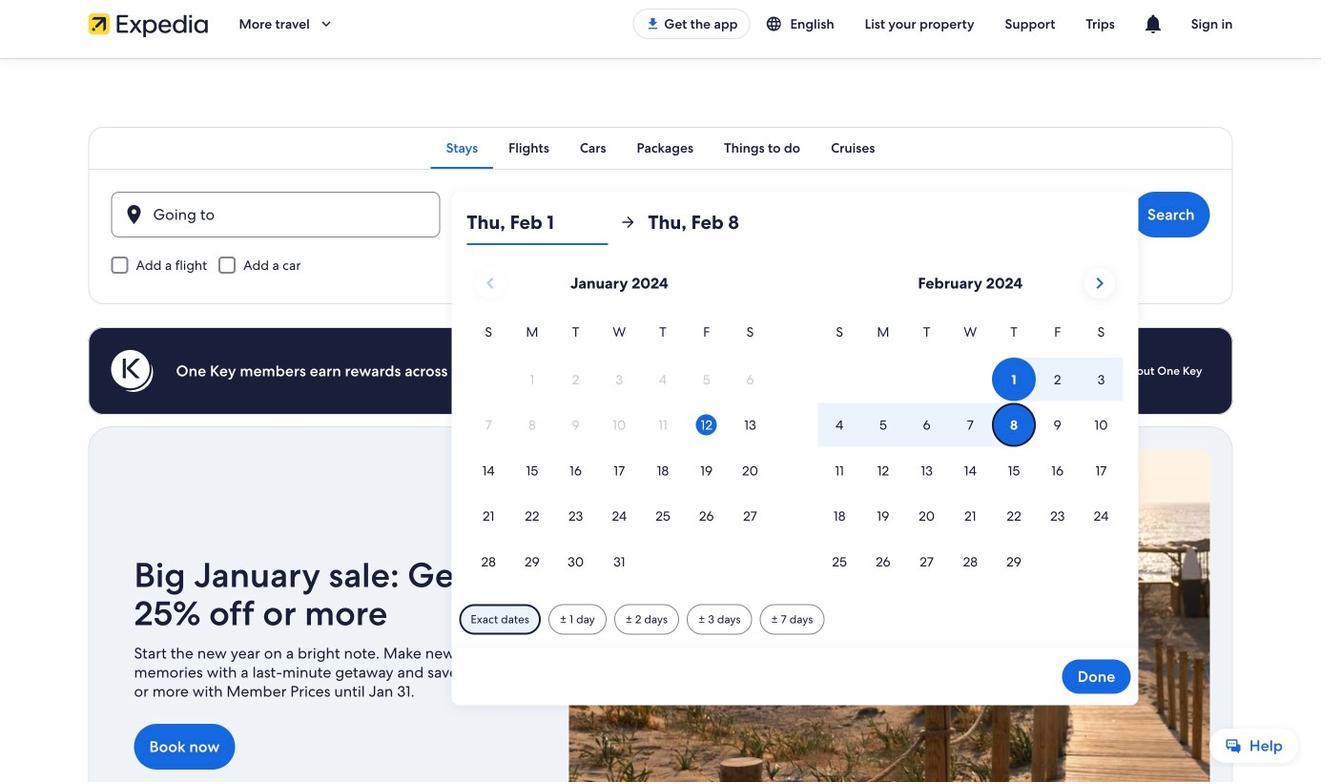 Task type: locate. For each thing, give the bounding box(es) containing it.
next month image
[[1088, 272, 1111, 295]]

application
[[467, 260, 1123, 585]]

today element
[[696, 415, 717, 436]]

more travel image
[[317, 15, 335, 32]]

january 2024 element
[[467, 321, 772, 585]]

tab list
[[88, 127, 1233, 169]]

main content
[[0, 58, 1321, 782]]

communication center icon image
[[1141, 12, 1164, 35]]



Task type: describe. For each thing, give the bounding box(es) containing it.
directional image
[[619, 214, 637, 231]]

february 2024 element
[[818, 321, 1123, 585]]

expedia logo image
[[88, 10, 208, 37]]

previous month image
[[479, 272, 502, 295]]

download the app button image
[[645, 16, 660, 31]]

small image
[[765, 15, 790, 32]]



Task type: vqa. For each thing, say whether or not it's contained in the screenshot.
the rightmost the was
no



